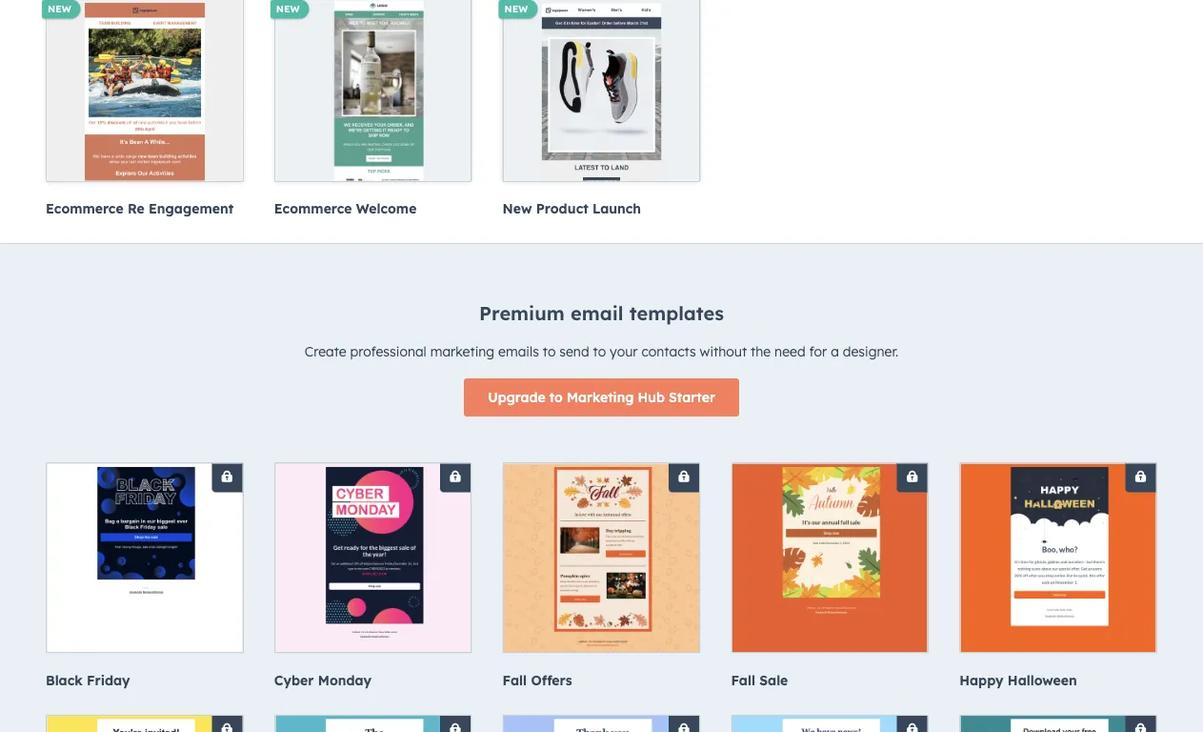 Task type: locate. For each thing, give the bounding box(es) containing it.
5 upgrade button from the left
[[990, 518, 1128, 556]]

upgrade button for monday
[[304, 518, 443, 556]]

need
[[775, 343, 806, 360]]

upgrade for cyber monday
[[345, 528, 402, 545]]

5 preview from the left
[[1033, 578, 1085, 595]]

preview
[[119, 578, 171, 595], [347, 578, 399, 595], [576, 578, 628, 595], [805, 578, 856, 595], [1033, 578, 1085, 595]]

2 ecommerce from the left
[[274, 200, 352, 217]]

email
[[571, 301, 624, 325]]

marketing
[[567, 389, 634, 406]]

upgrade button for offers
[[533, 518, 671, 556]]

1 preview from the left
[[119, 578, 171, 595]]

1 horizontal spatial ecommerce
[[274, 200, 352, 217]]

4 upgrade button from the left
[[761, 518, 900, 556]]

4 preview from the left
[[805, 578, 856, 595]]

0 horizontal spatial fall
[[503, 671, 527, 688]]

fall sale
[[731, 671, 789, 688]]

re
[[128, 200, 145, 217]]

fall
[[503, 671, 527, 688], [731, 671, 756, 688]]

0 horizontal spatial new button
[[42, 0, 244, 192]]

cyber
[[274, 671, 314, 688]]

product
[[536, 200, 589, 217]]

new
[[48, 3, 71, 15], [276, 3, 300, 15], [505, 3, 528, 15], [503, 200, 532, 217]]

1 fall from the left
[[503, 671, 527, 688]]

2 preview from the left
[[347, 578, 399, 595]]

preview for fall sale
[[805, 578, 856, 595]]

ecommerce
[[46, 200, 124, 217], [274, 200, 352, 217]]

2 horizontal spatial new button
[[499, 0, 701, 192]]

2 fall from the left
[[731, 671, 756, 688]]

to
[[543, 343, 556, 360], [593, 343, 606, 360], [550, 389, 563, 406]]

to left the marketing
[[550, 389, 563, 406]]

contacts
[[642, 343, 697, 360]]

ecommerce left re
[[46, 200, 124, 217]]

preview for cyber monday
[[347, 578, 399, 595]]

preview button
[[75, 567, 214, 606], [304, 567, 443, 606], [533, 567, 671, 606], [761, 567, 900, 606], [990, 567, 1128, 606]]

3 preview from the left
[[576, 578, 628, 595]]

ecommerce welcome
[[274, 200, 417, 217]]

to left your
[[593, 343, 606, 360]]

upgrade button
[[75, 518, 214, 556], [304, 518, 443, 556], [533, 518, 671, 556], [761, 518, 900, 556], [990, 518, 1128, 556]]

for
[[810, 343, 828, 360]]

1 preview button from the left
[[75, 567, 214, 606]]

upgrade for fall sale
[[802, 528, 859, 545]]

upgrade for black friday
[[116, 528, 174, 545]]

send
[[560, 343, 590, 360]]

fall left sale
[[731, 671, 756, 688]]

4 preview button from the left
[[761, 567, 900, 606]]

1 upgrade button from the left
[[75, 518, 214, 556]]

2 upgrade button from the left
[[304, 518, 443, 556]]

upgrade button for halloween
[[990, 518, 1128, 556]]

friday
[[87, 671, 130, 688]]

cyber monday
[[274, 671, 372, 688]]

3 new button from the left
[[499, 0, 701, 192]]

3 upgrade button from the left
[[533, 518, 671, 556]]

new for ecommerce re engagement
[[48, 3, 71, 15]]

5 preview button from the left
[[990, 567, 1128, 606]]

engagement
[[149, 200, 234, 217]]

new button
[[42, 0, 244, 192], [271, 0, 472, 182], [499, 0, 701, 192]]

designer.
[[843, 343, 899, 360]]

new button for product
[[499, 0, 701, 192]]

1 horizontal spatial fall
[[731, 671, 756, 688]]

the
[[751, 343, 771, 360]]

2 preview button from the left
[[304, 567, 443, 606]]

3 preview button from the left
[[533, 567, 671, 606]]

1 new button from the left
[[42, 0, 244, 192]]

fall for fall offers
[[503, 671, 527, 688]]

0 horizontal spatial ecommerce
[[46, 200, 124, 217]]

preview button for monday
[[304, 567, 443, 606]]

1 horizontal spatial new button
[[271, 0, 472, 182]]

1 ecommerce from the left
[[46, 200, 124, 217]]

without
[[700, 343, 747, 360]]

new for new product launch
[[505, 3, 528, 15]]

starter
[[669, 389, 716, 406]]

upgrade for fall offers
[[573, 528, 631, 545]]

happy halloween
[[960, 671, 1078, 688]]

ecommerce re engagement
[[46, 200, 234, 217]]

your
[[610, 343, 638, 360]]

hub
[[638, 389, 665, 406]]

ecommerce left welcome
[[274, 200, 352, 217]]

upgrade to marketing hub starter button
[[464, 379, 739, 417]]

professional
[[350, 343, 427, 360]]

upgrade
[[488, 389, 546, 406], [116, 528, 174, 545], [345, 528, 402, 545], [573, 528, 631, 545], [802, 528, 859, 545], [1030, 528, 1088, 545]]

marketing
[[431, 343, 495, 360]]

fall left offers
[[503, 671, 527, 688]]

offers
[[531, 671, 572, 688]]

2 new button from the left
[[271, 0, 472, 182]]



Task type: describe. For each thing, give the bounding box(es) containing it.
new for ecommerce welcome
[[276, 3, 300, 15]]

fall offers
[[503, 671, 572, 688]]

premium email templates
[[479, 301, 724, 325]]

black friday
[[46, 671, 130, 688]]

sale
[[760, 671, 789, 688]]

monday
[[318, 671, 372, 688]]

new button for re
[[42, 0, 244, 192]]

preview button for sale
[[761, 567, 900, 606]]

to left the send
[[543, 343, 556, 360]]

halloween
[[1008, 671, 1078, 688]]

preview button for halloween
[[990, 567, 1128, 606]]

preview button for friday
[[75, 567, 214, 606]]

preview button for offers
[[533, 567, 671, 606]]

to inside button
[[550, 389, 563, 406]]

preview for fall offers
[[576, 578, 628, 595]]

happy
[[960, 671, 1004, 688]]

upgrade button for friday
[[75, 518, 214, 556]]

create professional marketing emails to send to your contacts without the need for a designer.
[[305, 343, 899, 360]]

ecommerce for ecommerce re engagement
[[46, 200, 124, 217]]

preview for happy halloween
[[1033, 578, 1085, 595]]

black
[[46, 671, 83, 688]]

fall for fall sale
[[731, 671, 756, 688]]

welcome
[[356, 200, 417, 217]]

ecommerce for ecommerce welcome
[[274, 200, 352, 217]]

emails
[[499, 343, 539, 360]]

create
[[305, 343, 347, 360]]

upgrade to marketing hub starter
[[488, 389, 716, 406]]

upgrade button for sale
[[761, 518, 900, 556]]

a
[[831, 343, 840, 360]]

templates
[[630, 301, 724, 325]]

new button for welcome
[[271, 0, 472, 182]]

upgrade for happy halloween
[[1030, 528, 1088, 545]]

new product launch
[[503, 200, 642, 217]]

premium
[[479, 301, 565, 325]]

preview for black friday
[[119, 578, 171, 595]]

launch
[[593, 200, 642, 217]]



Task type: vqa. For each thing, say whether or not it's contained in the screenshot.
Teams
no



